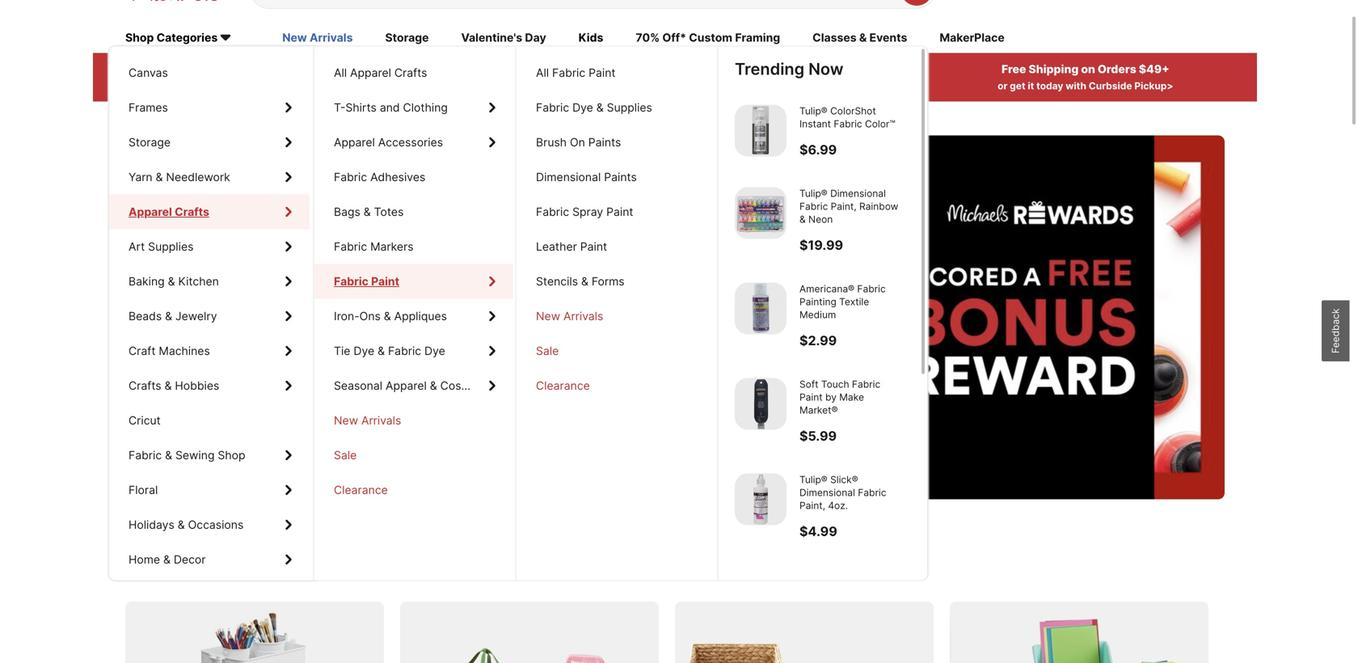 Task type: vqa. For each thing, say whether or not it's contained in the screenshot.


Task type: describe. For each thing, give the bounding box(es) containing it.
apparel accessories
[[334, 136, 443, 149]]

in
[[682, 62, 692, 76]]

art supplies link for classes & events
[[109, 229, 310, 264]]

$6.99
[[800, 142, 837, 158]]

day
[[525, 31, 547, 45]]

holidays & occasions link for valentine's day
[[109, 508, 310, 542]]

70% off* custom framing
[[636, 31, 781, 45]]

shipping
[[1029, 62, 1079, 76]]

canvas for kids
[[129, 66, 168, 80]]

michaels™
[[637, 80, 686, 92]]

year's
[[289, 244, 398, 294]]

by
[[826, 391, 837, 403]]

yarn & needlework for valentine's day
[[129, 170, 230, 184]]

space.
[[453, 556, 517, 580]]

all fabric paint link
[[517, 55, 716, 90]]

forms
[[592, 275, 625, 288]]

0 vertical spatial dimensional
[[536, 170, 601, 184]]

you for when
[[574, 80, 592, 92]]

fabric & sewing shop for classes & events
[[129, 449, 245, 462]]

classes & events
[[813, 31, 908, 45]]

bags & totes
[[334, 205, 404, 219]]

storage link for classes & events
[[109, 125, 310, 160]]

framing
[[736, 31, 781, 45]]

leather paint
[[536, 240, 608, 254]]

4oz.
[[829, 500, 849, 512]]

art for new arrivals
[[129, 240, 145, 254]]

you scored a free $5 bonus reward image
[[125, 136, 1225, 500]]

totes
[[374, 205, 404, 219]]

cricut link for 70% off* custom framing
[[109, 403, 310, 438]]

1 horizontal spatial sale link
[[517, 334, 716, 368]]

decor for classes & events
[[174, 553, 206, 567]]

orders
[[1098, 62, 1137, 76]]

1 vertical spatial and
[[494, 305, 528, 330]]

holidays & occasions for new arrivals
[[129, 518, 244, 532]]

soft
[[800, 379, 819, 390]]

decor for valentine's day
[[174, 553, 206, 567]]

soft touch fabric paint by make market®
[[800, 379, 881, 416]]

art supplies for valentine's day
[[129, 240, 194, 254]]

appliques
[[394, 309, 447, 323]]

0 vertical spatial new arrivals link
[[282, 30, 353, 47]]

of
[[321, 305, 339, 330]]

floral link for storage
[[109, 473, 310, 508]]

paint up use
[[589, 66, 616, 80]]

categories
[[157, 31, 218, 45]]

supplies for classes & events
[[148, 240, 194, 254]]

painting
[[800, 296, 837, 308]]

storage link for storage
[[109, 125, 310, 160]]

holidays for valentine's day
[[129, 518, 175, 532]]

yarn & needlework for shop categories
[[129, 170, 230, 184]]

machines for shop categories
[[159, 344, 210, 358]]

$4.99
[[800, 524, 838, 539]]

tulip® for $4.99
[[800, 474, 828, 486]]

canvas for 70% off* custom framing
[[129, 66, 168, 80]]

fabric dye & supplies
[[536, 101, 653, 114]]

cricut for shop categories
[[129, 414, 161, 428]]

events
[[870, 31, 908, 45]]

baking & kitchen for new arrivals
[[129, 275, 219, 288]]

home & decor link for valentine's day
[[109, 542, 310, 577]]

cricut link for classes & events
[[109, 403, 310, 438]]

apparel crafts for storage
[[129, 205, 206, 219]]

fabric inside americana® fabric painting textile medium
[[858, 283, 886, 295]]

jewelry for classes & events
[[176, 309, 217, 323]]

frames for new arrivals
[[129, 101, 168, 114]]

2 vertical spatial new arrivals link
[[315, 403, 514, 438]]

kitchen for storage
[[178, 275, 219, 288]]

holiday storage containers image
[[400, 602, 659, 663]]

holidays & occasions link for shop categories
[[109, 508, 310, 542]]

machines for storage
[[159, 344, 210, 358]]

on inside free shipping on orders $49+ or get it today with curbside pickup>
[[1082, 62, 1096, 76]]

frames for 70% off* custom framing
[[129, 101, 168, 114]]

floral link for 70% off* custom framing
[[109, 473, 310, 508]]

earn
[[634, 62, 659, 76]]

neon
[[809, 214, 833, 225]]

fabric inside 'tulip® dimensional fabric paint, rainbow & neon'
[[800, 201, 829, 212]]

a new year's gift for you
[[158, 244, 612, 294]]

every
[[395, 556, 449, 580]]

fabric & sewing shop link for valentine's day
[[109, 438, 310, 473]]

art for valentine's day
[[129, 240, 145, 254]]

spray
[[573, 205, 604, 219]]

$2.99
[[800, 333, 837, 349]]

today
[[1037, 80, 1064, 92]]

crafts & hobbies for shop categories
[[129, 379, 219, 393]]

yarn & needlework link for 70% off* custom framing
[[109, 160, 310, 195]]

valentine's
[[461, 31, 523, 45]]

fabric markers
[[334, 240, 414, 254]]

0 vertical spatial and
[[380, 101, 400, 114]]

gift
[[408, 244, 473, 294]]

with inside '20% off all regular price purchases with code daily23us. exclusions apply>'
[[181, 80, 201, 92]]

dimensional inside 'tulip® dimensional fabric paint, rainbow & neon'
[[831, 188, 886, 199]]

hobbies for storage
[[175, 379, 219, 393]]

iron-
[[334, 309, 360, 323]]

craft machines link for 70% off* custom framing
[[109, 334, 310, 368]]

fabric spray paint
[[536, 205, 634, 219]]

paint inside soft touch fabric paint by make market®
[[800, 391, 823, 403]]

craft for shop categories
[[129, 344, 156, 358]]

craft machines link for kids
[[109, 334, 310, 368]]

markers
[[371, 240, 414, 254]]

paint down "spray"
[[581, 240, 608, 254]]

baking & kitchen link for valentine's day
[[109, 264, 310, 299]]

crafts & hobbies link for storage
[[109, 368, 310, 403]]

beads for storage
[[129, 309, 162, 323]]

three water hyacinth baskets in white, brown and tan image
[[675, 602, 934, 663]]

all for all apparel crafts
[[334, 66, 347, 80]]

shop categories link
[[125, 30, 250, 47]]

clothing
[[403, 101, 448, 114]]

beads for classes & events
[[129, 309, 162, 323]]

home for valentine's day
[[129, 553, 160, 567]]

sale for right sale link
[[536, 344, 559, 358]]

exclusions
[[288, 80, 340, 92]]

item undefined image for $6.99
[[735, 105, 787, 157]]

seasonal
[[334, 379, 383, 393]]

kids
[[579, 31, 604, 45]]

holidays for classes & events
[[129, 518, 175, 532]]

color™
[[866, 118, 896, 130]]

save on creative storage for every space.
[[125, 556, 517, 580]]

holidays & occasions link for 70% off* custom framing
[[109, 508, 310, 542]]

fabric inside tulip® slick® dimensional fabric paint, 4oz.
[[858, 487, 887, 499]]

sewing for classes & events
[[175, 449, 215, 462]]

holidays & occasions for kids
[[129, 518, 244, 532]]

cricut link for new arrivals
[[109, 403, 310, 438]]

all apparel crafts link
[[315, 55, 514, 90]]

holidays for shop categories
[[129, 518, 175, 532]]

bags
[[334, 205, 361, 219]]

frames link for new arrivals
[[109, 90, 310, 125]]

art for shop categories
[[129, 240, 145, 254]]

with inside free shipping on orders $49+ or get it today with curbside pickup>
[[1066, 80, 1087, 92]]

iron-ons & appliques
[[334, 309, 447, 323]]

apparel crafts for shop categories
[[129, 205, 206, 219]]

apparel crafts for valentine's day
[[129, 205, 206, 219]]

crafts & hobbies for storage
[[129, 379, 219, 393]]

trending now
[[735, 59, 844, 79]]

americana® fabric painting textile medium
[[800, 283, 886, 321]]

cricut link for shop categories
[[109, 403, 310, 438]]

card.³
[[720, 80, 750, 92]]

baking & kitchen link for new arrivals
[[109, 264, 310, 299]]

$5.99
[[800, 428, 837, 444]]

1 horizontal spatial arrivals
[[362, 414, 401, 428]]

earn 9% in rewards when you use your michaels™ credit card.³ details & apply>
[[546, 62, 831, 92]]

craft machines link for new arrivals
[[109, 334, 310, 368]]

0 horizontal spatial on
[[176, 556, 200, 580]]

details
[[753, 80, 786, 92]]

0 horizontal spatial arrivals
[[310, 31, 353, 45]]

frames link for shop categories
[[109, 90, 310, 125]]

1 vertical spatial arrivals
[[564, 309, 604, 323]]

jewelry for kids
[[176, 309, 217, 323]]

holidays & occasions link for classes & events
[[109, 508, 310, 542]]

kitchen for kids
[[178, 275, 219, 288]]

fabric paint link
[[315, 264, 514, 299]]

fabric & sewing shop link for shop categories
[[109, 438, 310, 473]]

crafts & hobbies for 70% off* custom framing
[[129, 379, 219, 393]]

new up first
[[196, 244, 280, 294]]

home for shop categories
[[129, 553, 160, 567]]

canvas link for classes & events
[[109, 55, 310, 90]]

off*
[[663, 31, 687, 45]]

beads & jewelry link for shop categories
[[109, 299, 310, 334]]

canvas for new arrivals
[[129, 66, 168, 80]]

floral for new arrivals
[[129, 483, 158, 497]]

occasions for storage
[[188, 518, 244, 532]]

iron-ons & appliques link
[[315, 299, 514, 334]]

frames link for kids
[[109, 90, 310, 125]]

needlework for classes & events
[[166, 170, 230, 184]]

all fabric paint
[[536, 66, 616, 80]]

crafts & hobbies link for valentine's day
[[109, 368, 310, 403]]

market®
[[800, 404, 838, 416]]

$49+
[[1140, 62, 1170, 76]]

free shipping on orders $49+ or get it today with curbside pickup>
[[998, 62, 1174, 92]]

yarn & needlework for new arrivals
[[129, 170, 230, 184]]

creative
[[205, 556, 282, 580]]

1 vertical spatial new arrivals link
[[517, 299, 716, 334]]

fabric paint
[[334, 275, 400, 288]]

beads & jewelry for new arrivals
[[129, 309, 217, 323]]

cricut for storage
[[129, 414, 161, 428]]

apparel crafts link for storage
[[109, 195, 310, 229]]

hobbies for 70% off* custom framing
[[175, 379, 219, 393]]

on
[[570, 136, 586, 149]]

hobbies for kids
[[175, 379, 219, 393]]

purchases
[[319, 62, 379, 76]]

valentine's day
[[461, 31, 547, 45]]

dye for fabric
[[573, 101, 594, 114]]

credit
[[689, 80, 718, 92]]

medium
[[800, 309, 837, 321]]

your first reward of the year is here, and it's free.
[[158, 305, 615, 330]]

trending
[[735, 59, 805, 79]]

apparel for apparel crafts link related to storage
[[129, 205, 170, 219]]

makerplace link
[[940, 30, 1005, 47]]

2 vertical spatial new arrivals
[[334, 414, 401, 428]]

crafts & hobbies for kids
[[129, 379, 219, 393]]

first
[[204, 305, 241, 330]]

cricut for kids
[[129, 414, 161, 428]]

0 horizontal spatial clearance link
[[315, 473, 514, 508]]

fabric adhesives
[[334, 170, 426, 184]]

is
[[423, 305, 437, 330]]

here,
[[442, 305, 489, 330]]

t-
[[334, 101, 346, 114]]

valentine's day link
[[461, 30, 547, 47]]

the
[[344, 305, 373, 330]]

70%
[[636, 31, 660, 45]]



Task type: locate. For each thing, give the bounding box(es) containing it.
crafts & hobbies link for new arrivals
[[109, 368, 310, 403]]

1 vertical spatial clearance
[[334, 483, 388, 497]]

fabric & sewing shop link for classes & events
[[109, 438, 310, 473]]

3 tulip® from the top
[[800, 474, 828, 486]]

5 item undefined image from the top
[[735, 474, 787, 525]]

1 horizontal spatial clearance link
[[517, 368, 716, 403]]

art supplies link for kids
[[109, 229, 310, 264]]

craft machines for kids
[[129, 344, 210, 358]]

for for storage
[[364, 556, 391, 580]]

fabric adhesives link
[[315, 160, 514, 195]]

canvas link for kids
[[109, 55, 310, 90]]

new for new arrivals link to the middle
[[536, 309, 561, 323]]

fabric inside tulip® colorshot instant fabric color™
[[834, 118, 863, 130]]

item undefined image left medium
[[735, 283, 787, 334]]

a
[[158, 244, 186, 294]]

dimensional paints link
[[517, 160, 716, 195]]

new
[[282, 31, 307, 45], [196, 244, 280, 294], [536, 309, 561, 323], [334, 414, 358, 428]]

kitchen for 70% off* custom framing
[[178, 275, 219, 288]]

decor for shop categories
[[174, 553, 206, 567]]

1 vertical spatial sale link
[[315, 438, 514, 473]]

new arrivals link down seasonal apparel & costumes
[[315, 403, 514, 438]]

craft for 70% off* custom framing
[[129, 344, 156, 358]]

yarn & needlework for kids
[[129, 170, 230, 184]]

0 vertical spatial paint,
[[831, 201, 857, 212]]

dye inside the fabric dye & supplies link
[[573, 101, 594, 114]]

shop for new arrivals
[[218, 449, 245, 462]]

beads & jewelry link for valentine's day
[[109, 299, 310, 334]]

kitchen for new arrivals
[[178, 275, 219, 288]]

all apparel crafts
[[334, 66, 427, 80]]

occasions for valentine's day
[[188, 518, 244, 532]]

for left every
[[364, 556, 391, 580]]

new arrivals link
[[282, 30, 353, 47], [517, 299, 716, 334], [315, 403, 514, 438]]

sale down it's
[[536, 344, 559, 358]]

colorful plastic storage bins image
[[950, 602, 1209, 663]]

baking & kitchen
[[129, 275, 219, 288], [129, 275, 219, 288], [129, 275, 219, 288], [129, 275, 219, 288], [129, 275, 219, 288], [129, 275, 219, 288], [129, 275, 219, 288], [129, 275, 219, 288]]

craft machines for valentine's day
[[129, 344, 210, 358]]

ons
[[360, 309, 381, 323]]

fabric & sewing shop for new arrivals
[[129, 449, 245, 462]]

canvas for storage
[[129, 66, 168, 80]]

sale link down free.
[[517, 334, 716, 368]]

1 vertical spatial paint,
[[800, 500, 826, 512]]

apparel
[[350, 66, 391, 80], [334, 136, 375, 149], [129, 205, 170, 219], [129, 205, 170, 219], [129, 205, 170, 219], [129, 205, 170, 219], [129, 205, 170, 219], [129, 205, 170, 219], [129, 205, 170, 219], [129, 205, 172, 219], [386, 379, 427, 393]]

dimensional up rainbow
[[831, 188, 886, 199]]

craft machines for classes & events
[[129, 344, 210, 358]]

item undefined image left soft
[[735, 378, 787, 430]]

t-shirts and clothing
[[334, 101, 448, 114]]

arrivals down seasonal
[[362, 414, 401, 428]]

fabric & sewing shop for kids
[[129, 449, 245, 462]]

tie dye & fabric dye
[[334, 344, 446, 358]]

tulip® for $6.99
[[800, 105, 828, 117]]

fabric & sewing shop link for kids
[[109, 438, 310, 473]]

accessories
[[378, 136, 443, 149]]

arrivals up purchases at the top left of page
[[310, 31, 353, 45]]

canvas link for new arrivals
[[109, 55, 310, 90]]

bags & totes link
[[315, 195, 514, 229]]

1 vertical spatial tulip®
[[800, 188, 828, 199]]

art supplies link for valentine's day
[[109, 229, 310, 264]]

makerplace
[[940, 31, 1005, 45]]

off
[[204, 62, 222, 76]]

tulip® up instant
[[800, 105, 828, 117]]

new for new arrivals link to the bottom
[[334, 414, 358, 428]]

on right save
[[176, 556, 200, 580]]

baking & kitchen for storage
[[129, 275, 219, 288]]

tulip® left slick®
[[800, 474, 828, 486]]

2 item undefined image from the top
[[735, 187, 787, 239]]

frames for kids
[[129, 101, 168, 114]]

for
[[482, 244, 535, 294], [364, 556, 391, 580]]

shop for valentine's day
[[218, 449, 245, 462]]

dimensional down on
[[536, 170, 601, 184]]

your
[[614, 80, 635, 92]]

1 horizontal spatial paint,
[[831, 201, 857, 212]]

shop for kids
[[218, 449, 245, 462]]

0 horizontal spatial and
[[380, 101, 400, 114]]

jewelry for storage
[[176, 309, 217, 323]]

home & decor link for new arrivals
[[109, 542, 310, 577]]

all inside '20% off all regular price purchases with code daily23us. exclusions apply>'
[[225, 62, 240, 76]]

paint right "spray"
[[607, 205, 634, 219]]

free
[[1002, 62, 1027, 76]]

floral link for new arrivals
[[109, 473, 310, 508]]

fabric markers link
[[315, 229, 514, 264]]

home for classes & events
[[129, 553, 160, 567]]

0 vertical spatial for
[[482, 244, 535, 294]]

1 vertical spatial for
[[364, 556, 391, 580]]

1 vertical spatial dimensional
[[831, 188, 886, 199]]

tie
[[334, 344, 351, 358]]

paints inside 'link'
[[589, 136, 622, 149]]

supplies for 70% off* custom framing
[[148, 240, 194, 254]]

paint
[[589, 66, 616, 80], [607, 205, 634, 219], [581, 240, 608, 254], [371, 275, 400, 288], [800, 391, 823, 403]]

0 vertical spatial arrivals
[[310, 31, 353, 45]]

holidays for kids
[[129, 518, 175, 532]]

beads for 70% off* custom framing
[[129, 309, 162, 323]]

2 with from the left
[[1066, 80, 1087, 92]]

& inside earn 9% in rewards when you use your michaels™ credit card.³ details & apply>
[[788, 80, 794, 92]]

0 horizontal spatial dye
[[354, 344, 375, 358]]

new arrivals link down forms
[[517, 299, 716, 334]]

new up price
[[282, 31, 307, 45]]

0 vertical spatial you
[[574, 80, 592, 92]]

tulip® inside tulip® colorshot instant fabric color™
[[800, 105, 828, 117]]

2 vertical spatial dimensional
[[800, 487, 856, 499]]

0 vertical spatial paints
[[589, 136, 622, 149]]

paints down brush on paints 'link'
[[604, 170, 637, 184]]

paints right on
[[589, 136, 622, 149]]

1 horizontal spatial for
[[482, 244, 535, 294]]

paint, inside tulip® slick® dimensional fabric paint, 4oz.
[[800, 500, 826, 512]]

dye right tie
[[354, 344, 375, 358]]

holidays & occasions for storage
[[129, 518, 244, 532]]

3 item undefined image from the top
[[735, 283, 787, 334]]

sale down seasonal
[[334, 449, 357, 462]]

0 vertical spatial clearance link
[[517, 368, 716, 403]]

0 vertical spatial clearance
[[536, 379, 590, 393]]

canvas link
[[109, 55, 310, 90], [109, 55, 310, 90], [109, 55, 310, 90], [109, 55, 310, 90], [109, 55, 310, 90], [109, 55, 310, 90], [109, 55, 310, 90], [109, 55, 310, 90]]

1 vertical spatial on
[[176, 556, 200, 580]]

you inside earn 9% in rewards when you use your michaels™ credit card.³ details & apply>
[[574, 80, 592, 92]]

0 vertical spatial new arrivals
[[282, 31, 353, 45]]

0 horizontal spatial sale
[[334, 449, 357, 462]]

and right shirts
[[380, 101, 400, 114]]

shop for storage
[[218, 449, 245, 462]]

machines
[[159, 344, 210, 358], [159, 344, 210, 358], [159, 344, 210, 358], [159, 344, 210, 358], [159, 344, 210, 358], [159, 344, 210, 358], [159, 344, 210, 358], [159, 344, 210, 358]]

item undefined image left $4.99
[[735, 474, 787, 525]]

storage for kids
[[129, 136, 171, 149]]

apparel for apparel accessories link
[[334, 136, 375, 149]]

supplies
[[607, 101, 653, 114], [148, 240, 194, 254], [148, 240, 194, 254], [148, 240, 194, 254], [148, 240, 194, 254], [148, 240, 194, 254], [148, 240, 194, 254], [148, 240, 194, 254], [148, 240, 194, 254]]

tulip®
[[800, 105, 828, 117], [800, 188, 828, 199], [800, 474, 828, 486]]

tulip® for $19.99
[[800, 188, 828, 199]]

craft
[[129, 344, 156, 358], [129, 344, 156, 358], [129, 344, 156, 358], [129, 344, 156, 358], [129, 344, 156, 358], [129, 344, 156, 358], [129, 344, 156, 358], [129, 344, 156, 358]]

paint up iron-ons & appliques
[[371, 275, 400, 288]]

stencils & forms
[[536, 275, 625, 288]]

and left it's
[[494, 305, 528, 330]]

sale link down seasonal apparel & costumes link
[[315, 438, 514, 473]]

craft machines for shop categories
[[129, 344, 210, 358]]

curbside
[[1089, 80, 1133, 92]]

jewelry
[[176, 309, 217, 323], [176, 309, 217, 323], [176, 309, 217, 323], [176, 309, 217, 323], [176, 309, 217, 323], [176, 309, 217, 323], [176, 309, 217, 323], [176, 309, 217, 323]]

hobbies for classes & events
[[175, 379, 219, 393]]

crafts & hobbies for new arrivals
[[129, 379, 219, 393]]

all right off
[[225, 62, 240, 76]]

home & decor for shop categories
[[129, 553, 206, 567]]

stencils
[[536, 275, 578, 288]]

clearance link
[[517, 368, 716, 403], [315, 473, 514, 508]]

dimensional paints
[[536, 170, 637, 184]]

t-shirts and clothing link
[[315, 90, 514, 125]]

2 horizontal spatial all
[[536, 66, 549, 80]]

arrivals down stencils & forms
[[564, 309, 604, 323]]

beads & jewelry for classes & events
[[129, 309, 217, 323]]

cricut link for valentine's day
[[109, 403, 310, 438]]

floral
[[129, 483, 158, 497], [129, 483, 158, 497], [129, 483, 158, 497], [129, 483, 158, 497], [129, 483, 158, 497], [129, 483, 158, 497], [129, 483, 158, 497], [129, 483, 158, 497]]

floral link
[[109, 473, 310, 508], [109, 473, 310, 508], [109, 473, 310, 508], [109, 473, 310, 508], [109, 473, 310, 508], [109, 473, 310, 508], [109, 473, 310, 508], [109, 473, 310, 508]]

price
[[288, 62, 317, 76]]

free.
[[563, 305, 615, 330]]

1 tulip® from the top
[[800, 105, 828, 117]]

0 vertical spatial on
[[1082, 62, 1096, 76]]

canvas for shop categories
[[129, 66, 168, 80]]

0 horizontal spatial all
[[225, 62, 240, 76]]

new arrivals down stencils & forms
[[536, 309, 604, 323]]

beads & jewelry link
[[109, 299, 310, 334], [109, 299, 310, 334], [109, 299, 310, 334], [109, 299, 310, 334], [109, 299, 310, 334], [109, 299, 310, 334], [109, 299, 310, 334], [109, 299, 310, 334]]

beads for new arrivals
[[129, 309, 162, 323]]

yarn for valentine's day
[[129, 170, 153, 184]]

custom
[[689, 31, 733, 45]]

paints
[[589, 136, 622, 149], [604, 170, 637, 184]]

frames link
[[109, 90, 310, 125], [109, 90, 310, 125], [109, 90, 310, 125], [109, 90, 310, 125], [109, 90, 310, 125], [109, 90, 310, 125], [109, 90, 310, 125], [109, 90, 310, 125]]

0 vertical spatial sale
[[536, 344, 559, 358]]

canvas link for shop categories
[[109, 55, 310, 90]]

fabric spray paint link
[[517, 195, 716, 229]]

all up "when"
[[536, 66, 549, 80]]

apply>
[[797, 80, 831, 92]]

fabric & sewing shop link for new arrivals
[[109, 438, 310, 473]]

item undefined image left neon in the top right of the page
[[735, 187, 787, 239]]

4 item undefined image from the top
[[735, 378, 787, 430]]

new arrivals down seasonal
[[334, 414, 401, 428]]

white rolling cart with art supplies image
[[125, 602, 384, 663]]

textile
[[840, 296, 870, 308]]

jewelry for valentine's day
[[176, 309, 217, 323]]

1 vertical spatial paints
[[604, 170, 637, 184]]

baking & kitchen for shop categories
[[129, 275, 219, 288]]

new arrivals up price
[[282, 31, 353, 45]]

paint, up neon in the top right of the page
[[831, 201, 857, 212]]

leather
[[536, 240, 577, 254]]

cricut link for kids
[[109, 403, 310, 438]]

1 horizontal spatial all
[[334, 66, 347, 80]]

seasonal apparel & costumes
[[334, 379, 495, 393]]

you
[[574, 80, 592, 92], [544, 244, 612, 294]]

paint, inside 'tulip® dimensional fabric paint, rainbow & neon'
[[831, 201, 857, 212]]

2 vertical spatial arrivals
[[362, 414, 401, 428]]

with right the today
[[1066, 80, 1087, 92]]

0 vertical spatial tulip®
[[800, 105, 828, 117]]

1 horizontal spatial sale
[[536, 344, 559, 358]]

and
[[380, 101, 400, 114], [494, 305, 528, 330]]

2 horizontal spatial dye
[[573, 101, 594, 114]]

fabric inside soft touch fabric paint by make market®
[[853, 379, 881, 390]]

1 vertical spatial sale
[[334, 449, 357, 462]]

on up curbside
[[1082, 62, 1096, 76]]

yarn & needlework link for new arrivals
[[109, 160, 310, 195]]

for left stencils
[[482, 244, 535, 294]]

crafts & hobbies for classes & events
[[129, 379, 219, 393]]

regular
[[242, 62, 285, 76]]

cricut
[[129, 414, 161, 428], [129, 414, 161, 428], [129, 414, 161, 428], [129, 414, 161, 428], [129, 414, 161, 428], [129, 414, 161, 428], [129, 414, 161, 428], [129, 414, 161, 428]]

1 vertical spatial you
[[544, 244, 612, 294]]

& inside 'tulip® dimensional fabric paint, rainbow & neon'
[[800, 214, 806, 225]]

art supplies for new arrivals
[[129, 240, 194, 254]]

2 horizontal spatial arrivals
[[564, 309, 604, 323]]

rewards
[[695, 62, 743, 76]]

all up apply>
[[334, 66, 347, 80]]

0 horizontal spatial for
[[364, 556, 391, 580]]

fabric & sewing shop link
[[109, 438, 310, 473], [109, 438, 310, 473], [109, 438, 310, 473], [109, 438, 310, 473], [109, 438, 310, 473], [109, 438, 310, 473], [109, 438, 310, 473], [109, 438, 310, 473]]

dimensional inside tulip® slick® dimensional fabric paint, 4oz.
[[800, 487, 856, 499]]

home & decor for classes & events
[[129, 553, 206, 567]]

0 horizontal spatial clearance
[[334, 483, 388, 497]]

now
[[809, 59, 844, 79]]

tulip® inside 'tulip® dimensional fabric paint, rainbow & neon'
[[800, 188, 828, 199]]

yarn & needlework
[[129, 170, 230, 184], [129, 170, 230, 184], [129, 170, 230, 184], [129, 170, 230, 184], [129, 170, 230, 184], [129, 170, 230, 184], [129, 170, 230, 184], [129, 170, 230, 184]]

costumes
[[441, 379, 495, 393]]

cricut for valentine's day
[[129, 414, 161, 428]]

home
[[129, 553, 160, 567], [129, 553, 160, 567], [129, 553, 160, 567], [129, 553, 160, 567], [129, 553, 160, 567], [129, 553, 160, 567], [129, 553, 160, 567], [129, 553, 160, 567]]

hobbies for new arrivals
[[175, 379, 219, 393]]

1 horizontal spatial with
[[1066, 80, 1087, 92]]

1 horizontal spatial and
[[494, 305, 528, 330]]

machines for kids
[[159, 344, 210, 358]]

pickup>
[[1135, 80, 1174, 92]]

apparel for apparel crafts link related to 70% off* custom framing
[[129, 205, 170, 219]]

touch
[[822, 379, 850, 390]]

craft machines for storage
[[129, 344, 210, 358]]

apparel accessories link
[[315, 125, 514, 160]]

needlework for 70% off* custom framing
[[166, 170, 230, 184]]

item undefined image down details
[[735, 105, 787, 157]]

brush on paints
[[536, 136, 622, 149]]

art supplies for 70% off* custom framing
[[129, 240, 194, 254]]

dimensional up 4oz.
[[800, 487, 856, 499]]

apparel crafts link
[[109, 195, 310, 229], [109, 195, 310, 229], [109, 195, 310, 229], [109, 195, 310, 229], [109, 195, 310, 229], [109, 195, 310, 229], [109, 195, 310, 229], [109, 195, 310, 229]]

hobbies
[[175, 379, 219, 393], [175, 379, 219, 393], [175, 379, 219, 393], [175, 379, 219, 393], [175, 379, 219, 393], [175, 379, 219, 393], [175, 379, 219, 393], [175, 379, 219, 393]]

1 with from the left
[[181, 80, 201, 92]]

1 vertical spatial new arrivals
[[536, 309, 604, 323]]

reward
[[246, 305, 316, 330]]

item undefined image for $2.99
[[735, 283, 787, 334]]

beads
[[129, 309, 162, 323], [129, 309, 162, 323], [129, 309, 162, 323], [129, 309, 162, 323], [129, 309, 162, 323], [129, 309, 162, 323], [129, 309, 162, 323], [129, 309, 162, 323]]

cricut for classes & events
[[129, 414, 161, 428]]

new down stencils
[[536, 309, 561, 323]]

20%
[[177, 62, 202, 76]]

tulip® up neon in the top right of the page
[[800, 188, 828, 199]]

yarn & needlework for classes & events
[[129, 170, 230, 184]]

1 item undefined image from the top
[[735, 105, 787, 157]]

0 vertical spatial sale link
[[517, 334, 716, 368]]

apparel crafts for new arrivals
[[129, 205, 206, 219]]

beads & jewelry link for storage
[[109, 299, 310, 334]]

storage link for valentine's day
[[109, 125, 310, 160]]

dye up the brush on paints
[[573, 101, 594, 114]]

year
[[378, 305, 418, 330]]

with down 20%
[[181, 80, 201, 92]]

frames for storage
[[129, 101, 168, 114]]

classes & events link
[[813, 30, 908, 47]]

1 horizontal spatial clearance
[[536, 379, 590, 393]]

0 horizontal spatial with
[[181, 80, 201, 92]]

canvas
[[129, 66, 168, 80], [129, 66, 168, 80], [129, 66, 168, 80], [129, 66, 168, 80], [129, 66, 168, 80], [129, 66, 168, 80], [129, 66, 168, 80], [129, 66, 168, 80]]

tulip® inside tulip® slick® dimensional fabric paint, 4oz.
[[800, 474, 828, 486]]

2 tulip® from the top
[[800, 188, 828, 199]]

adhesives
[[371, 170, 426, 184]]

dye down is
[[425, 344, 446, 358]]

70% off* custom framing link
[[636, 30, 781, 47]]

tulip® slick® dimensional fabric paint, 4oz.
[[800, 474, 887, 512]]

frames link for storage
[[109, 90, 310, 125]]

item undefined image
[[735, 105, 787, 157], [735, 187, 787, 239], [735, 283, 787, 334], [735, 378, 787, 430], [735, 474, 787, 525]]

tulip® colorshot instant fabric color™
[[800, 105, 896, 130]]

fabric & sewing shop
[[129, 449, 245, 462], [129, 449, 245, 462], [129, 449, 245, 462], [129, 449, 245, 462], [129, 449, 245, 462], [129, 449, 245, 462], [129, 449, 245, 462], [129, 449, 245, 462]]

apparel for kids's apparel crafts link
[[129, 205, 170, 219]]

0 horizontal spatial sale link
[[315, 438, 514, 473]]

paint down soft
[[800, 391, 823, 403]]

make
[[840, 391, 865, 403]]

1 horizontal spatial dye
[[425, 344, 446, 358]]

crafts & hobbies link
[[109, 368, 310, 403], [109, 368, 310, 403], [109, 368, 310, 403], [109, 368, 310, 403], [109, 368, 310, 403], [109, 368, 310, 403], [109, 368, 310, 403], [109, 368, 310, 403]]

paint, left 4oz.
[[800, 500, 826, 512]]

crafts & hobbies link for shop categories
[[109, 368, 310, 403]]

art supplies link for 70% off* custom framing
[[109, 229, 310, 264]]

craft for classes & events
[[129, 344, 156, 358]]

clearance link up every
[[315, 473, 514, 508]]

clearance link down free.
[[517, 368, 716, 403]]

baking & kitchen link for 70% off* custom framing
[[109, 264, 310, 299]]

holidays for storage
[[129, 518, 175, 532]]

1 vertical spatial clearance link
[[315, 473, 514, 508]]

craft for new arrivals
[[129, 344, 156, 358]]

9%
[[662, 62, 679, 76]]

shop categories
[[125, 31, 218, 45]]

brush on paints link
[[517, 125, 716, 160]]

craft machines link for storage
[[109, 334, 310, 368]]

when
[[546, 80, 572, 92]]

new down seasonal
[[334, 414, 358, 428]]

seasonal apparel & costumes link
[[315, 368, 514, 403]]

home & decor
[[129, 553, 206, 567], [129, 553, 206, 567], [129, 553, 206, 567], [129, 553, 206, 567], [129, 553, 206, 567], [129, 553, 206, 567], [129, 553, 206, 567], [129, 553, 206, 567]]

2 vertical spatial tulip®
[[800, 474, 828, 486]]

floral for 70% off* custom framing
[[129, 483, 158, 497]]

brush
[[536, 136, 567, 149]]

cricut for new arrivals
[[129, 414, 161, 428]]

new arrivals link up price
[[282, 30, 353, 47]]

on
[[1082, 62, 1096, 76], [176, 556, 200, 580]]

1 horizontal spatial on
[[1082, 62, 1096, 76]]

crafts & hobbies link for classes & events
[[109, 368, 310, 403]]

0 horizontal spatial paint,
[[800, 500, 826, 512]]

yarn for shop categories
[[129, 170, 153, 184]]

jewelry for shop categories
[[176, 309, 217, 323]]



